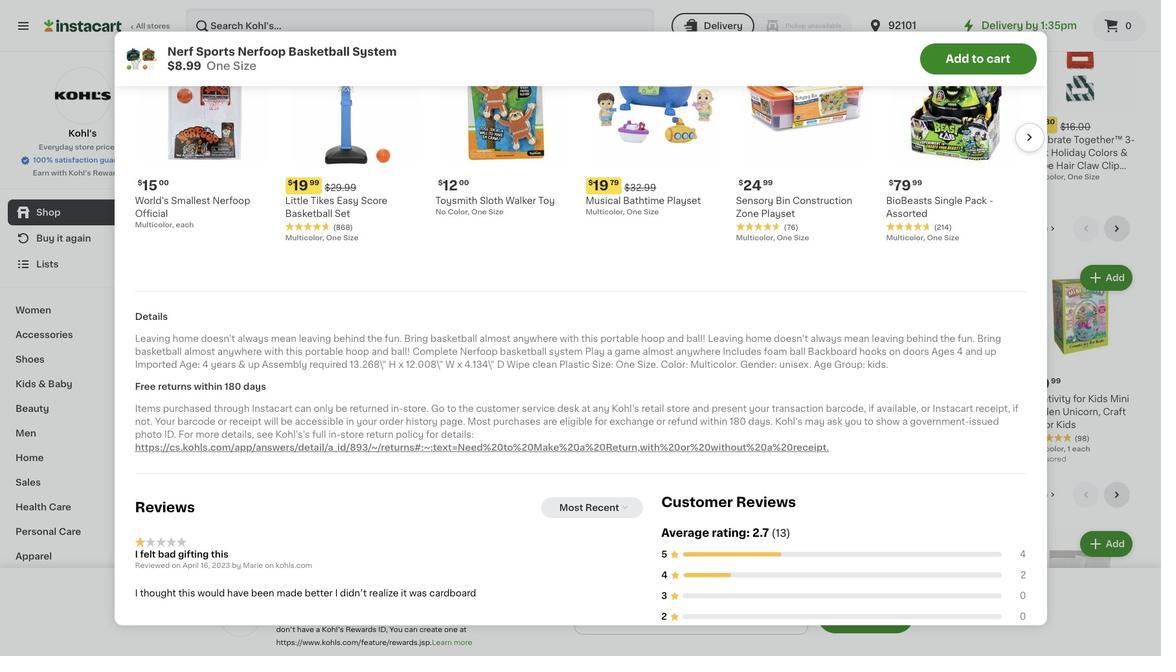 Task type: locate. For each thing, give the bounding box(es) containing it.
have
[[227, 590, 249, 599], [297, 627, 314, 634]]

0 horizontal spatial piece
[[329, 421, 354, 430]]

1 horizontal spatial more
[[454, 640, 473, 647]]

size, inside teleties 3-pack large hair ties, women's, size: one size, multicolor
[[359, 162, 380, 171]]

1 view all (40+) from the top
[[987, 224, 1049, 233]]

one inside teleties 3-pack large hair ties, women's, size: one size, multicolor
[[337, 162, 356, 171]]

celebrate for feet
[[194, 136, 239, 145]]

accessories
[[16, 331, 73, 340]]

1 horizontal spatial kohl's
[[612, 405, 640, 414]]

add button for little tikes easy score basketball set
[[372, 37, 422, 60]]

1 creativity from the left
[[551, 395, 596, 404]]

1 view all (40+) button from the top
[[981, 216, 1063, 241]]

it right the buy at left top
[[57, 234, 63, 243]]

creativity inside creativity for kids sensory bin dinosaur dig, craft kit for kids
[[551, 395, 596, 404]]

behind up "13.268\""
[[334, 335, 365, 344]]

one inside $ 19 79 $32.99 musical bathtime playset multicolor, one size
[[627, 209, 642, 216]]

ties,
[[334, 149, 355, 158]]

1 horizontal spatial bin
[[776, 197, 791, 206]]

creativity for garden
[[1027, 395, 1072, 404]]

2 fun. from the left
[[958, 335, 976, 344]]

1 horizontal spatial leaving
[[709, 335, 744, 344]]

with
[[51, 170, 67, 177], [560, 335, 579, 344], [264, 348, 284, 357]]

item carousel region containing view all (40+)
[[194, 482, 1136, 656]]

nerfoop inside the nerf sports nerfoop basketball system
[[250, 395, 287, 404]]

$10.49 original price: $15.99 element
[[194, 643, 303, 656]]

& inside celebrate together™ 3- pack holiday colors & stripe hair claw clip set, multicolor
[[1121, 149, 1129, 158]]

apparel link
[[8, 544, 157, 569]]

x right w
[[457, 361, 462, 370]]

2 behind from the left
[[907, 335, 939, 344]]

goods
[[591, 136, 622, 145]]

00 for toysmith sloth walker toy
[[459, 180, 470, 187]]

19 up the little
[[293, 179, 308, 193]]

one up $29.99
[[354, 174, 370, 181]]

women's, down 2-
[[830, 162, 874, 171]]

1 horizontal spatial mean
[[845, 335, 870, 344]]

https://www.kohls.com/feature/rewards.jsp.
[[276, 640, 432, 647]]

size inside $ 19 79 $32.99 musical bathtime playset multicolor, one size
[[644, 209, 659, 216]]

have inside please enter your 11 digit kohl's rewards id. you can find your kohl's rewards id by logging on to https://www.kohls.com/myaccount/dashboard.jsp. if you don't have a kohl's rewards id, you can create one at https://www.kohls.com/feature/rewards.jsp.
[[297, 627, 314, 634]]

$ up 'stripe'
[[1030, 119, 1035, 126]]

reviews up bad
[[135, 501, 195, 515]]

1 horizontal spatial $ 12 00
[[673, 118, 704, 132]]

1 down creativity for kids mini garden unicorn, craft kit for kids at right
[[1068, 446, 1071, 453]]

this up 2023
[[211, 551, 229, 560]]

system for nerf sports nerfoop basketball system
[[244, 408, 279, 417]]

headband, inside celebrate together™ elf feet headband, red red, one size
[[231, 149, 281, 158]]

stores
[[147, 23, 170, 30]]

lists
[[36, 260, 59, 269]]

0 vertical spatial view all (40+)
[[987, 224, 1049, 233]]

0 horizontal spatial baby
[[48, 380, 72, 389]]

00 right 14
[[814, 119, 824, 126]]

rewards
[[93, 170, 125, 177], [308, 586, 350, 595], [390, 601, 421, 608], [521, 601, 552, 608], [346, 627, 377, 634]]

and right ages
[[966, 348, 983, 357]]

2 horizontal spatial 10
[[1035, 377, 1051, 391]]

if right the barcode,
[[869, 405, 875, 414]]

1 horizontal spatial 19
[[594, 179, 609, 193]]

always up assembly
[[238, 335, 269, 344]]

kit inside creativity for kids mini garden unicorn, craft kit for kids
[[1027, 421, 1040, 430]]

0 horizontal spatial have
[[227, 590, 249, 599]]

you down the barcode,
[[845, 418, 863, 427]]

item carousel region containing 15
[[117, 28, 1045, 261]]

0 vertical spatial bin
[[776, 197, 791, 206]]

2 capelli from the left
[[963, 136, 995, 145]]

size: up $ 79 99
[[876, 162, 898, 171]]

clip down rhinestone
[[789, 162, 807, 171]]

playset inside musical bathtime playset multicolor, one size
[[789, 408, 823, 417]]

1 horizontal spatial x
[[457, 361, 462, 370]]

rewards up https://www.kohls.com/feature/rewards.jsp.
[[346, 627, 377, 634]]

the inside items purchased through instacart can only be returned in-store. go to the customer service desk at any kohl's retail store and present your transaction barcode, if available, or instacart receipt, if not. your barcode or receipt will be accessible in your order history page. most purchases are eligible for exchange or refund within 180 days. kohl's may ask you to show a government-issued photo id. for more details, see kohl's's full in-store return policy for details: https://cs.kohls.com/app/answers/detail/a_id/893/~/returns#:~:text=need%20to%20make%20a%20return,with%20or%20without%20a%20receipt.
[[459, 405, 474, 414]]

1 vertical spatial ball!
[[391, 348, 411, 357]]

1 view from the top
[[987, 224, 1009, 233]]

kohl's logo image
[[54, 67, 111, 124], [219, 596, 261, 637]]

clip inside unbranded 2-piece rhinestone hair claw clip set, women's, size: one size, gold
[[789, 162, 807, 171]]

women's, down large
[[358, 149, 402, 158]]

(40+) for first "view all (40+)" popup button from the bottom of the page
[[1024, 491, 1049, 500]]

1 vertical spatial bin
[[591, 408, 606, 417]]

0 vertical spatial -
[[470, 136, 474, 145]]

0 for 3
[[1020, 592, 1027, 601]]

2 19 from the left
[[594, 179, 609, 193]]

$ inside $ 19 79 $32.99 musical bathtime playset multicolor, one size
[[589, 180, 594, 187]]

0 horizontal spatial portable
[[305, 348, 344, 357]]

basketball inside little tikes easy score basketball set
[[285, 210, 333, 219]]

construction
[[793, 197, 853, 206]]

product group containing 12
[[670, 3, 779, 183]]

$ inside $ 8 99
[[197, 378, 202, 385]]

2 horizontal spatial or
[[922, 405, 931, 414]]

100% satisfaction guarantee button
[[20, 153, 145, 166]]

2 horizontal spatial can
[[449, 601, 462, 608]]

1 vertical spatial 0
[[1020, 592, 1027, 601]]

0 vertical spatial care
[[49, 503, 71, 512]]

easy
[[337, 197, 359, 206]]

you right if
[[535, 614, 549, 621]]

product group containing 19
[[285, 33, 425, 244]]

16,
[[201, 563, 210, 570]]

creativity inside creativity for kids mini garden unicorn, craft kit for kids
[[1027, 395, 1072, 404]]

kids up the unicorn,
[[1089, 395, 1109, 404]]

multicolor
[[313, 174, 359, 184], [1048, 174, 1093, 184]]

2 horizontal spatial women's,
[[830, 162, 874, 171]]

service type group
[[672, 13, 853, 39]]

clip inside celebrate together™ 3- pack holiday colors & stripe hair claw clip set, multicolor
[[1103, 162, 1120, 171]]

0 vertical spatial at
[[582, 405, 591, 414]]

1 horizontal spatial home
[[746, 335, 772, 344]]

nerfoop inside leaving home doesn't always mean leaving behind the fun. bring basketball almost anywhere with this portable hoop and ball! leaving home doesn't always mean leaving behind the fun. bring basketball almost anywhere with this portable hoop and ball! complete nerfoop basketball system play a game almost anywhere includes foam ball backboard hooks on doors ages 4 and up imported age: 4 years & up assembly required 13.268\" h x 12.008\" w x 4.134\" d wipe clean plastic size: one size. color: multicolor. gender: unisex. age group: kids.
[[460, 348, 498, 357]]

1 vertical spatial $ 12 00
[[438, 179, 470, 193]]

lists link
[[8, 251, 157, 277]]

leaving up the includes at the bottom
[[709, 335, 744, 344]]

brown, one size
[[551, 174, 611, 181]]

1 vertical spatial piece
[[329, 421, 354, 430]]

view all (40+) button
[[981, 216, 1063, 241], [981, 482, 1063, 508]]

2 $4.80 original price: $16.00 element from the left
[[1027, 117, 1136, 134]]

1 vertical spatial sports
[[217, 395, 247, 404]]

one right the oxford,
[[938, 174, 953, 181]]

2 leaving from the left
[[872, 335, 905, 344]]

hoop
[[642, 335, 665, 344], [346, 348, 370, 357]]

product group containing 14
[[789, 3, 898, 184]]

2 view all (40+) button from the top
[[981, 482, 1063, 508]]

1 vertical spatial -
[[990, 197, 994, 206]]

2 x from the left
[[457, 361, 462, 370]]

personal
[[16, 528, 57, 537]]

behind up doors
[[907, 335, 939, 344]]

always
[[238, 335, 269, 344], [811, 335, 842, 344]]

store inside everyday store prices link
[[75, 144, 94, 151]]

instacart up will
[[252, 405, 293, 414]]

pack left large
[[369, 136, 391, 145]]

almost up age: on the left of the page
[[184, 348, 215, 357]]

2 bring from the left
[[978, 335, 1002, 344]]

nerfoop for world's smallest nerfoop official multicolor, each
[[213, 197, 250, 206]]

teleties
[[313, 136, 356, 145]]

on inside 'get free delivery on next 3 orders • add $10.00 to qualify.'
[[565, 628, 580, 638]]

thought
[[140, 590, 176, 599]]

digit
[[349, 601, 365, 608]]

one inside 10 sonoma goods for life 2pk gold & brown tone hair clip set, women's, size: one size
[[575, 174, 594, 184]]

1 multicolor from the left
[[313, 174, 359, 184]]

baby inside baby girl capelli 8-pc. hair clip bow set, natural
[[670, 136, 694, 145]]

0 horizontal spatial fun.
[[385, 335, 402, 344]]

at right "one"
[[460, 627, 467, 634]]

1 horizontal spatial 180
[[730, 418, 747, 427]]

delivery by 1:35pm link
[[962, 18, 1078, 34]]

accessible
[[295, 418, 344, 427]]

- down oxford on the right
[[990, 197, 994, 206]]

by right elli
[[949, 136, 961, 145]]

2 multicolor from the left
[[1048, 174, 1093, 184]]

nerfoop inside world's smallest nerfoop official multicolor, each
[[213, 197, 250, 206]]

store down in
[[341, 431, 364, 440]]

1 horizontal spatial most
[[560, 504, 584, 513]]

world's smallest nerfoop official multicolor, each
[[135, 197, 250, 229]]

size inside girls' elli by capelli halloween glitter cat ears headband, oxford oxford, one size
[[955, 174, 970, 181]]

toy
[[539, 197, 555, 206]]

1 together™ from the left
[[242, 136, 291, 145]]

get free delivery on next 3 orders • add $10.00 to qualify.
[[465, 628, 789, 638]]

$ 24 99
[[739, 179, 773, 193]]

0 vertical spatial most
[[468, 418, 491, 427]]

care up personal care
[[49, 503, 71, 512]]

1 horizontal spatial multicolor, 1 each
[[1027, 446, 1091, 453]]

multicolor, down 'stripe'
[[1027, 174, 1066, 181]]

kohl's up everyday store prices link
[[68, 129, 97, 138]]

baby left girl
[[670, 136, 694, 145]]

delivery for delivery by 1:35pm
[[982, 21, 1024, 30]]

a inside leaving home doesn't always mean leaving behind the fun. bring basketball almost anywhere with this portable hoop and ball! leaving home doesn't always mean leaving behind the fun. bring basketball almost anywhere with this portable hoop and ball! complete nerfoop basketball system play a game almost anywhere includes foam ball backboard hooks on doors ages 4 and up imported age: 4 years & up assembly required 13.268\" h x 12.008\" w x 4.134\" d wipe clean plastic size: one size. color: multicolor. gender: unisex. age group: kids.
[[607, 348, 613, 357]]

00 for baby girl capelli 8-pc. hair clip bow set, natural
[[694, 119, 704, 126]]

claw inside celebrate together™ 3- pack holiday colors & stripe hair claw clip set, multicolor
[[1078, 162, 1100, 171]]

0 horizontal spatial nerf
[[168, 46, 194, 56]]

1 $16.00 from the left
[[228, 123, 258, 132]]

gifting
[[178, 551, 209, 560]]

red, one size
[[670, 433, 721, 440]]

baby girl capelli 8-pc. hair clip bow set, natural
[[670, 136, 772, 171]]

10 for 10 sonoma goods for life 2pk gold & brown tone hair clip set, women's, size: one size
[[559, 118, 575, 132]]

0 horizontal spatial 12
[[443, 179, 458, 193]]

$ inside $ 14 00
[[792, 119, 797, 126]]

pack inside biobeasts single pack - assorted
[[966, 197, 988, 206]]

doesn't up ball
[[774, 335, 809, 344]]

all
[[1011, 224, 1022, 233], [1011, 491, 1022, 500]]

one down target
[[473, 420, 489, 427]]

kohl's rewards
[[276, 586, 350, 595]]

0 horizontal spatial at
[[460, 627, 467, 634]]

game crossbow led with target multicolor, one size
[[432, 395, 527, 427]]

0 horizontal spatial for
[[179, 431, 194, 440]]

bin up the (76)
[[776, 197, 791, 206]]

set, inside 10 sonoma goods for life 2pk gold & brown tone hair clip set, women's, size: one size
[[593, 162, 610, 171]]

12 down the options
[[443, 179, 458, 193]]

show
[[877, 418, 901, 427]]

set, inside baby girl capelli 8-pc. hair clip bow set, natural
[[734, 149, 752, 158]]

1 horizontal spatial baby
[[670, 136, 694, 145]]

x
[[399, 361, 404, 370], [457, 361, 462, 370]]

(34)
[[718, 423, 733, 430]]

12 up natural
[[678, 118, 693, 132]]

realize
[[369, 590, 399, 599]]

this inside the i felt bad gifting this reviewed on april 16, 2023 by marie on kohls.com
[[211, 551, 229, 560]]

toysmith
[[436, 197, 478, 206]]

2 vertical spatial pack
[[966, 197, 988, 206]]

1 vertical spatial you
[[535, 614, 549, 621]]

0 horizontal spatial 1
[[592, 446, 595, 453]]

size, left total
[[475, 161, 492, 168]]

to right $10.00 at right bottom
[[734, 628, 745, 638]]

capelli up bow
[[714, 136, 746, 145]]

$4.80 original price: $16.00 element
[[194, 117, 303, 134], [1027, 117, 1136, 134]]

cash cannon super gun money launcher
[[670, 395, 768, 417]]

headband,
[[231, 149, 281, 158], [930, 162, 980, 171]]

1 80 from the left
[[213, 119, 223, 126]]

imported
[[135, 361, 177, 370]]

1 kit from the left
[[597, 421, 610, 430]]

2 $ 4 80 from the left
[[1030, 118, 1056, 132]]

0 vertical spatial you
[[845, 418, 863, 427]]

1 $ 4 80 from the left
[[197, 118, 223, 132]]

https://cs.kohls.com/app/answers/detail/a_id/893/~/returns#:~:text=need%20to%20make%20a%20return,with%20or%20without%20a%20receipt. link
[[135, 443, 830, 453]]

assorted
[[887, 210, 928, 219]]

10 up sonoma at the top
[[559, 118, 575, 132]]

1 leaving from the left
[[135, 335, 170, 344]]

rewards up if
[[521, 601, 552, 608]]

by inside the i felt bad gifting this reviewed on april 16, 2023 by marie on kohls.com
[[232, 563, 241, 570]]

together™ inside celebrate together™ elf feet headband, red red, one size
[[242, 136, 291, 145]]

each inside world's smallest nerfoop official multicolor, each
[[176, 222, 194, 229]]

instacart logo image
[[44, 18, 122, 34]]

2 horizontal spatial size,
[[811, 174, 832, 184]]

2 (40+) from the top
[[1024, 491, 1049, 500]]

for up any
[[598, 395, 611, 404]]

0 horizontal spatial hoop
[[346, 348, 370, 357]]

and inside items purchased through instacart can only be returned in-store. go to the customer service desk at any kohl's retail store and present your transaction barcode, if available, or instacart receipt, if not. your barcode or receipt will be accessible in your order history page. most purchases are eligible for exchange or refund within 180 days. kohl's may ask you to show a government-issued photo id. for more details, see kohl's's full in-store return policy for details: https://cs.kohls.com/app/answers/detail/a_id/893/~/returns#:~:text=need%20to%20make%20a%20return,with%20or%20without%20a%20receipt.
[[693, 405, 710, 414]]

system inside the nerf sports nerfoop basketball system
[[244, 408, 279, 417]]

0 horizontal spatial 80
[[213, 119, 223, 126]]

go
[[431, 405, 445, 414]]

one right $8.99
[[207, 60, 230, 71]]

women's, inside teleties 3-pack large hair ties, women's, size: one size, multicolor
[[358, 149, 402, 158]]

celebrate
[[194, 136, 239, 145], [1027, 136, 1072, 145]]

2 celebrate from the left
[[1027, 136, 1072, 145]]

1 horizontal spatial always
[[811, 335, 842, 344]]

2 vertical spatial basketball
[[194, 408, 242, 417]]

playset inside sensory bin construction zone playset
[[762, 210, 796, 219]]

celebrate for pack
[[1027, 136, 1072, 145]]

buy
[[36, 234, 55, 243]]

(40+) for first "view all (40+)" popup button from the top
[[1024, 224, 1049, 233]]

item carousel region
[[117, 28, 1045, 261], [194, 216, 1136, 472], [194, 482, 1136, 656]]

2 horizontal spatial pack
[[1027, 149, 1049, 158]]

you right "id,"
[[390, 627, 403, 634]]

0
[[1126, 21, 1133, 30], [1020, 592, 1027, 601], [1020, 613, 1027, 622]]

19 for musical bathtime playset
[[594, 179, 609, 193]]

Kohl's Rewards ID text field
[[575, 598, 808, 634]]

size, up construction
[[811, 174, 832, 184]]

0 vertical spatial headband,
[[231, 149, 281, 158]]

care for personal care
[[59, 528, 81, 537]]

0 horizontal spatial store
[[75, 144, 94, 151]]

00
[[694, 119, 704, 126], [814, 119, 824, 126], [933, 119, 943, 126], [159, 180, 169, 187], [459, 180, 470, 187]]

0 vertical spatial more
[[196, 431, 219, 440]]

plastic
[[560, 361, 590, 370]]

i inside the i felt bad gifting this reviewed on april 16, 2023 by marie on kohls.com
[[135, 551, 138, 560]]

one inside toysmith sloth walker toy no color, one size
[[472, 209, 487, 216]]

clean
[[533, 361, 557, 370]]

nerf for nerf sports nerfoop basketball system
[[194, 395, 215, 404]]

80
[[213, 119, 223, 126], [1046, 119, 1056, 126]]

view all (40+)
[[987, 224, 1049, 233], [987, 491, 1049, 500]]

0 vertical spatial gold
[[571, 149, 592, 158]]

product group containing 15
[[135, 33, 275, 231]]

baby inside kids & baby link
[[48, 380, 72, 389]]

19 for 19
[[293, 179, 308, 193]]

1 horizontal spatial capelli
[[963, 136, 995, 145]]

19 inside $ 19 79 $32.99 musical bathtime playset multicolor, one size
[[594, 179, 609, 193]]

1 vertical spatial 180
[[730, 418, 747, 427]]

up right ages
[[986, 348, 997, 357]]

2 80 from the left
[[1046, 119, 1056, 126]]

1 horizontal spatial you
[[845, 418, 863, 427]]

kids down shoes
[[16, 380, 36, 389]]

glitter
[[958, 149, 987, 158]]

id.
[[164, 431, 176, 440], [423, 601, 432, 608]]

bathtime down '$32.99'
[[624, 197, 665, 206]]

the up "13.268\""
[[368, 335, 383, 344]]

celebrate inside celebrate together™ elf feet headband, red red, one size
[[194, 136, 239, 145]]

add button for celebrate together™ elf feet headband, red
[[249, 7, 299, 30]]

kids.
[[868, 361, 889, 370]]

1 horizontal spatial kit
[[1027, 421, 1040, 430]]

leaving
[[135, 335, 170, 344], [709, 335, 744, 344]]

ball! up multicolor.
[[687, 335, 706, 344]]

receipt
[[229, 418, 262, 427]]

creativity for bin
[[551, 395, 596, 404]]

0 horizontal spatial most
[[468, 418, 491, 427]]

with
[[432, 408, 453, 417]]

add button for teleties 3-pack large hair ties, women's, size: one size, multicolor
[[368, 7, 418, 30]]

0 vertical spatial pack
[[369, 136, 391, 145]]

0 horizontal spatial kohl's
[[68, 129, 97, 138]]

add
[[274, 14, 293, 23], [393, 14, 412, 23], [512, 14, 531, 23], [631, 14, 650, 23], [750, 14, 769, 23], [869, 14, 888, 23], [988, 14, 1007, 23], [1107, 14, 1126, 23], [246, 44, 265, 53], [396, 44, 415, 53], [998, 44, 1016, 53], [947, 53, 970, 64], [1107, 273, 1126, 282], [750, 540, 769, 549], [1107, 540, 1126, 549], [668, 628, 691, 638]]

red, inside celebrate together™ elf feet headband, red red, one size
[[194, 161, 211, 168]]

00 inside the $ 10 00
[[933, 119, 943, 126]]

12 for toysmith sloth walker toy
[[443, 179, 458, 193]]

hair down holiday on the top right of the page
[[1057, 162, 1076, 171]]

home up the includes at the bottom
[[746, 335, 772, 344]]

$ 4 80 for celebrate together™ elf feet headband, red
[[197, 118, 223, 132]]

12
[[678, 118, 693, 132], [443, 179, 458, 193]]

hair down "teleties"
[[313, 149, 332, 158]]

$4.80 original price: $16.00 element for celebrate together™ 3- pack holiday colors & stripe hair claw clip set, multicolor
[[1027, 117, 1136, 134]]

0 horizontal spatial -
[[470, 136, 474, 145]]

mean
[[271, 335, 297, 344], [845, 335, 870, 344]]

0 horizontal spatial in-
[[329, 431, 341, 440]]

4
[[202, 118, 211, 132], [1035, 118, 1044, 132], [958, 348, 964, 357], [203, 361, 209, 370], [1021, 550, 1027, 559], [662, 571, 668, 580]]

0 horizontal spatial more
[[196, 431, 219, 440]]

returns
[[158, 383, 192, 392]]

1 horizontal spatial claw
[[1078, 162, 1100, 171]]

1 always from the left
[[238, 335, 269, 344]]

was
[[410, 590, 427, 599]]

0 horizontal spatial $16.00
[[228, 123, 258, 132]]

2 together™ from the left
[[1075, 136, 1124, 145]]

92101 button
[[868, 8, 946, 44]]

basketball up imported
[[135, 348, 182, 357]]

at left any
[[582, 405, 591, 414]]

2 3- from the left
[[1126, 136, 1136, 145]]

i thought this would have been made better i didn't realize it was cardboard
[[135, 590, 477, 599]]

can down cardboard
[[449, 601, 462, 608]]

with inside earn with kohl's rewards link
[[51, 170, 67, 177]]

0 horizontal spatial bring
[[405, 335, 429, 344]]

0 horizontal spatial home
[[173, 335, 199, 344]]

one inside leaving home doesn't always mean leaving behind the fun. bring basketball almost anywhere with this portable hoop and ball! leaving home doesn't always mean leaving behind the fun. bring basketball almost anywhere with this portable hoop and ball! complete nerfoop basketball system play a game almost anywhere includes foam ball backboard hooks on doors ages 4 and up imported age: 4 years & up assembly required 13.268\" h x 12.008\" w x 4.134\" d wipe clean plastic size: one size. color: multicolor. gender: unisex. age group: kids.
[[616, 361, 636, 370]]

0 horizontal spatial red,
[[194, 161, 211, 168]]

on left doors
[[890, 348, 901, 357]]

1 all from the top
[[1011, 224, 1022, 233]]

kit inside creativity for kids sensory bin dinosaur dig, craft kit for kids
[[597, 421, 610, 430]]

1 vertical spatial have
[[297, 627, 314, 634]]

$ up world's
[[138, 180, 142, 187]]

anywhere up years
[[218, 348, 262, 357]]

up up days
[[248, 361, 260, 370]]

12.008\"
[[406, 361, 444, 370]]

1 celebrate from the left
[[194, 136, 239, 145]]

1 3- from the left
[[359, 136, 369, 145]]

home
[[173, 335, 199, 344], [746, 335, 772, 344]]

tikes
[[311, 197, 335, 206]]

1 x from the left
[[399, 361, 404, 370]]

2 horizontal spatial a
[[903, 418, 908, 427]]

and right "books"
[[47, 626, 65, 635]]

79 up "biobeasts"
[[894, 179, 912, 193]]

cash
[[670, 395, 694, 404]]

1 $4.80 original price: $16.00 element from the left
[[194, 117, 303, 134]]

1 horizontal spatial within
[[701, 418, 728, 427]]

10 up garden
[[1035, 377, 1051, 391]]

one down game
[[616, 361, 636, 370]]

for
[[598, 395, 611, 404], [1074, 395, 1087, 404], [595, 418, 608, 427], [612, 421, 625, 430], [1042, 421, 1055, 430], [426, 431, 439, 440]]

1 fun. from the left
[[385, 335, 402, 344]]

multicolor inside teleties 3-pack large hair ties, women's, size: one size, multicolor
[[313, 174, 359, 184]]

$16.00 up celebrate together™ elf feet headband, red red, one size
[[228, 123, 258, 132]]

$ down the options
[[438, 180, 443, 187]]

0 horizontal spatial be
[[281, 418, 293, 427]]

claw inside unbranded 2-piece rhinestone hair claw clip set, women's, size: one size, gold
[[865, 149, 887, 158]]

system inside nerf sports nerfoop basketball system $8.99 one size
[[353, 46, 397, 56]]

2 home from the left
[[746, 335, 772, 344]]

1 vertical spatial portable
[[305, 348, 344, 357]]

$19.79 original price: $32.99 element
[[586, 178, 726, 195]]

playset up the (76)
[[762, 210, 796, 219]]

ball!
[[687, 335, 706, 344], [391, 348, 411, 357]]

one right white,
[[458, 161, 473, 168]]

2-
[[843, 136, 852, 145]]

1 (40+) from the top
[[1024, 224, 1049, 233]]

1 behind from the left
[[334, 335, 365, 344]]

orders
[[621, 628, 659, 638]]

most recent
[[560, 504, 620, 513]]

3- inside teleties 3-pack large hair ties, women's, size: one size, multicolor
[[359, 136, 369, 145]]

2 kit from the left
[[1027, 421, 1040, 430]]

0 vertical spatial 12
[[678, 118, 693, 132]]

2 leaving from the left
[[709, 335, 744, 344]]

$ up zone
[[739, 180, 744, 187]]

1 horizontal spatial $16.00
[[1061, 123, 1091, 132]]

for inside 10 sonoma goods for life 2pk gold & brown tone hair clip set, women's, size: one size
[[624, 136, 639, 145]]

all for first "view all (40+)" popup button from the bottom of the page
[[1011, 491, 1022, 500]]

personal care link
[[8, 520, 157, 544]]

details
[[135, 313, 168, 322]]

one inside 9 teleties - coconut white white, one size, 3 total options
[[458, 161, 473, 168]]

personal care
[[16, 528, 81, 537]]

2 1 from the left
[[1068, 446, 1071, 453]]

multicolor, 1 each up sponsored badge image
[[1027, 446, 1091, 453]]

add to cart button
[[921, 43, 1037, 74]]

id. inside please enter your 11 digit kohl's rewards id. you can find your kohl's rewards id by logging on to https://www.kohls.com/myaccount/dashboard.jsp. if you don't have a kohl's rewards id, you can create one at https://www.kohls.com/feature/rewards.jsp.
[[423, 601, 432, 608]]

this up the play
[[582, 335, 599, 344]]

multicolor.
[[691, 361, 739, 370]]

kit,
[[380, 434, 395, 443]]

size, inside 9 teleties - coconut white white, one size, 3 total options
[[475, 161, 492, 168]]

for inside items purchased through instacart can only be returned in-store. go to the customer service desk at any kohl's retail store and present your transaction barcode, if available, or instacart receipt, if not. your barcode or receipt will be accessible in your order history page. most purchases are eligible for exchange or refund within 180 days. kohl's may ask you to show a government-issued photo id. for more details, see kohl's's full in-store return policy for details: https://cs.kohls.com/app/answers/detail/a_id/893/~/returns#:~:text=need%20to%20make%20a%20return,with%20or%20without%20a%20receipt.
[[179, 431, 194, 440]]

00 for world's smallest nerfoop official
[[159, 180, 169, 187]]

0 vertical spatial system
[[353, 46, 397, 56]]

doesn't
[[201, 335, 235, 344], [774, 335, 809, 344]]

1 capelli from the left
[[714, 136, 746, 145]]

1 horizontal spatial celebrate
[[1027, 136, 1072, 145]]

one down the (76)
[[777, 235, 793, 242]]

3- inside celebrate together™ 3- pack holiday colors & stripe hair claw clip set, multicolor
[[1126, 136, 1136, 145]]

at inside items purchased through instacart can only be returned in-store. go to the customer service desk at any kohl's retail store and present your transaction barcode, if available, or instacart receipt, if not. your barcode or receipt will be accessible in your order history page. most purchases are eligible for exchange or refund within 180 days. kohl's may ask you to show a government-issued photo id. for more details, see kohl's's full in-store return policy for details: https://cs.kohls.com/app/answers/detail/a_id/893/~/returns#:~:text=need%20to%20make%20a%20return,with%20or%20without%20a%20receipt.
[[582, 405, 591, 414]]

average
[[662, 528, 710, 539]]

0 horizontal spatial or
[[218, 418, 227, 427]]

basketball up complete
[[431, 335, 478, 344]]

1 vertical spatial hoop
[[346, 348, 370, 357]]

together™ inside celebrate together™ 3- pack holiday colors & stripe hair claw clip set, multicolor
[[1075, 136, 1124, 145]]

next
[[583, 628, 609, 638]]

1 19 from the left
[[293, 179, 308, 193]]

2 creativity from the left
[[1027, 395, 1072, 404]]

2 all from the top
[[1011, 491, 1022, 500]]

add button for world's smallest nerfoop official
[[221, 37, 271, 60]]

headband, left red
[[231, 149, 281, 158]]

1 instacart from the left
[[252, 405, 293, 414]]

one inside nerf sports nerfoop basketball system $8.99 one size
[[207, 60, 230, 71]]

1 horizontal spatial creativity
[[1027, 395, 1072, 404]]

& up beauty
[[38, 380, 46, 389]]

set, inside unbranded 2-piece rhinestone hair claw clip set, women's, size: one size, gold
[[810, 162, 828, 171]]

multicolor, 1 each down (68)
[[551, 446, 615, 453]]

None search field
[[185, 8, 655, 44]]

0 for 2
[[1020, 613, 1027, 622]]

kids up the dinosaur
[[613, 395, 633, 404]]

nerfoop for nerf sports nerfoop basketball system $8.99 one size
[[238, 46, 286, 56]]

up
[[986, 348, 997, 357], [248, 361, 260, 370]]

1 horizontal spatial together™
[[1075, 136, 1124, 145]]

crossbow
[[462, 395, 508, 404]]

2 $16.00 from the left
[[1061, 123, 1091, 132]]

2 always from the left
[[811, 335, 842, 344]]

nerf inside nerf sports nerfoop basketball system $8.99 one size
[[168, 46, 194, 56]]

eligible
[[560, 418, 593, 427]]

capelli inside girls' elli by capelli halloween glitter cat ears headband, oxford oxford, one size
[[963, 136, 995, 145]]

$ up the little
[[288, 180, 293, 187]]

on
[[890, 348, 901, 357], [172, 563, 181, 570], [265, 563, 274, 570], [326, 614, 335, 621], [565, 628, 580, 638]]

(40+) down sponsored badge image
[[1024, 491, 1049, 500]]

most inside items purchased through instacart can only be returned in-store. go to the customer service desk at any kohl's retail store and present your transaction barcode, if available, or instacart receipt, if not. your barcode or receipt will be accessible in your order history page. most purchases are eligible for exchange or refund within 180 days. kohl's may ask you to show a government-issued photo id. for more details, see kohl's's full in-store return policy for details: https://cs.kohls.com/app/answers/detail/a_id/893/~/returns#:~:text=need%20to%20make%20a%20return,with%20or%20without%20a%20receipt.
[[468, 418, 491, 427]]

$ 4 80 up holiday on the top right of the page
[[1030, 118, 1056, 132]]

0 horizontal spatial claw
[[865, 149, 887, 158]]

multicolor, inside $ 19 79 $32.99 musical bathtime playset multicolor, one size
[[586, 209, 625, 216]]

made
[[277, 590, 303, 599]]

by inside please enter your 11 digit kohl's rewards id. you can find your kohl's rewards id by logging on to https://www.kohls.com/myaccount/dashboard.jsp. if you don't have a kohl's rewards id, you can create one at https://www.kohls.com/feature/rewards.jsp.
[[286, 614, 295, 621]]

didn't
[[340, 590, 367, 599]]

product group
[[194, 3, 303, 170], [313, 3, 422, 184], [432, 3, 541, 180], [551, 3, 660, 184], [670, 3, 779, 183], [789, 3, 898, 184], [908, 3, 1017, 183], [1027, 3, 1136, 184], [135, 33, 275, 231], [285, 33, 425, 244], [887, 33, 1027, 244], [1027, 262, 1136, 467], [670, 529, 779, 656], [789, 529, 898, 656], [908, 529, 1017, 656], [1027, 529, 1136, 656]]

multicolor, one size up $29.99
[[313, 174, 387, 181]]

the up page. on the left bottom
[[459, 405, 474, 414]]

you inside please enter your 11 digit kohl's rewards id. you can find your kohl's rewards id by logging on to https://www.kohls.com/myaccount/dashboard.jsp. if you don't have a kohl's rewards id, you can create one at https://www.kohls.com/feature/rewards.jsp.
[[535, 614, 549, 621]]

everyday store prices
[[39, 144, 119, 151]]

$ inside $ 24 99
[[739, 180, 744, 187]]

delivery for delivery
[[704, 21, 743, 30]]

0 horizontal spatial size,
[[359, 162, 380, 171]]

2 multicolor, 1 each from the left
[[1027, 446, 1091, 453]]

sensory up zone
[[737, 197, 774, 206]]

age
[[815, 361, 833, 370]]

headband, inside girls' elli by capelli halloween glitter cat ears headband, oxford oxford, one size
[[930, 162, 980, 171]]

within down money
[[701, 418, 728, 427]]

can left "create"
[[405, 627, 418, 634]]



Task type: describe. For each thing, give the bounding box(es) containing it.
$ inside the $ 10 00
[[911, 119, 916, 126]]

- inside biobeasts single pack - assorted
[[990, 197, 994, 206]]

for down any
[[595, 418, 608, 427]]

diy
[[313, 408, 329, 417]]

99 inside $ 8 99
[[212, 378, 222, 385]]

kids down the dinosaur
[[627, 421, 647, 430]]

add button for unbranded 2-piece rhinestone hair claw clip set, women's, size: one size, gold
[[844, 7, 894, 30]]

add inside add to cart button
[[947, 53, 970, 64]]

you inside items purchased through instacart can only be returned in-store. go to the customer service desk at any kohl's retail store and present your transaction barcode, if available, or instacart receipt, if not. your barcode or receipt will be accessible in your order history page. most purchases are eligible for exchange or refund within 180 days. kohl's may ask you to show a government-issued photo id. for more details, see kohl's's full in-store return policy for details: https://cs.kohls.com/app/answers/detail/a_id/893/~/returns#:~:text=need%20to%20make%20a%20return,with%20or%20without%20a%20receipt.
[[845, 418, 863, 427]]

please
[[276, 601, 300, 608]]

0 horizontal spatial up
[[248, 361, 260, 370]]

can inside items purchased through instacart can only be returned in-store. go to the customer service desk at any kohl's retail store and present your transaction barcode, if available, or instacart receipt, if not. your barcode or receipt will be accessible in your order history page. most purchases are eligible for exchange or refund within 180 days. kohl's may ask you to show a government-issued photo id. for more details, see kohl's's full in-store return policy for details: https://cs.kohls.com/app/answers/detail/a_id/893/~/returns#:~:text=need%20to%20make%20a%20return,with%20or%20without%20a%20receipt.
[[295, 405, 312, 414]]

$ down logging
[[316, 645, 321, 652]]

2.7
[[753, 528, 770, 539]]

1 horizontal spatial hoop
[[642, 335, 665, 344]]

1 multicolor, 1 each from the left
[[551, 446, 615, 453]]

2 horizontal spatial 3
[[662, 592, 668, 601]]

if
[[528, 614, 533, 621]]

•
[[662, 628, 666, 638]]

official
[[135, 210, 168, 219]]

size: inside unbranded 2-piece rhinestone hair claw clip set, women's, size: one size, gold
[[876, 162, 898, 171]]

$ 12 00 for toysmith sloth walker toy
[[438, 179, 470, 193]]

1 vertical spatial it
[[401, 590, 407, 599]]

0 horizontal spatial ball!
[[391, 348, 411, 357]]

$ up natural
[[673, 119, 678, 126]]

size, inside unbranded 2-piece rhinestone hair claw clip set, women's, size: one size, gold
[[811, 174, 832, 184]]

kohl's down realize
[[366, 601, 388, 608]]

item carousel region containing general kids toys
[[194, 216, 1136, 472]]

1 horizontal spatial ball!
[[687, 335, 706, 344]]

everyday store prices link
[[39, 143, 127, 153]]

on inside leaving home doesn't always mean leaving behind the fun. bring basketball almost anywhere with this portable hoop and ball! leaving home doesn't always mean leaving behind the fun. bring basketball almost anywhere with this portable hoop and ball! complete nerfoop basketball system play a game almost anywhere includes foam ball backboard hooks on doors ages 4 and up imported age: 4 years & up assembly required 13.268\" h x 12.008\" w x 4.134\" d wipe clean plastic size: one size. color: multicolor. gender: unisex. age group: kids.
[[890, 348, 901, 357]]

1 horizontal spatial 79
[[894, 179, 912, 193]]

craft inside creativity for kids sensory bin dinosaur dig, craft kit for kids
[[572, 421, 595, 430]]

rewards up 11
[[308, 586, 350, 595]]

size inside game crossbow led with target multicolor, one size
[[490, 420, 506, 427]]

1 1 from the left
[[592, 446, 595, 453]]

0 horizontal spatial reviews
[[135, 501, 195, 515]]

bin inside sensory bin construction zone playset
[[776, 197, 791, 206]]

$ 4 80 for celebrate together™ 3- pack holiday colors & stripe hair claw clip set, multicolor
[[1030, 118, 1056, 132]]

creativity for kids mini garden unicorn, craft kit for kids
[[1027, 395, 1130, 430]]

multicolor, one size down receipt
[[194, 433, 268, 440]]

craft inside creativity for kids mini garden unicorn, craft kit for kids
[[1104, 408, 1127, 417]]

biobeasts single pack - assorted
[[887, 197, 994, 219]]

$ inside $ 15 00
[[138, 180, 142, 187]]

better
[[305, 590, 333, 599]]

https://cs.kohls.com/app/answers/detail/a_id/893/~/returns#:~:text=need%20to%20make%20a%20return,with%20or%20without%20a%20receipt.
[[135, 443, 830, 453]]

free
[[135, 383, 156, 392]]

0 vertical spatial 2
[[1021, 571, 1027, 580]]

will
[[264, 418, 279, 427]]

your down pod
[[357, 418, 377, 427]]

qualify.
[[748, 628, 789, 638]]

prices
[[96, 144, 119, 151]]

guarantee
[[100, 157, 137, 164]]

3 inside 'get free delivery on next 3 orders • add $10.00 to qualify.'
[[611, 628, 619, 638]]

multicolor, down zone
[[737, 235, 776, 242]]

0 horizontal spatial the
[[368, 335, 383, 344]]

more inside items purchased through instacart can only be returned in-store. go to the customer service desk at any kohl's retail store and present your transaction barcode, if available, or instacart receipt, if not. your barcode or receipt will be accessible in your order history page. most purchases are eligible for exchange or refund within 180 days. kohl's may ask you to show a government-issued photo id. for more details, see kohl's's full in-store return policy for details: https://cs.kohls.com/app/answers/detail/a_id/893/~/returns#:~:text=need%20to%20make%20a%20return,with%20or%20without%20a%20receipt.
[[196, 431, 219, 440]]

00 for unbranded 2-piece rhinestone hair claw clip set, women's, size: one size, gold
[[814, 119, 824, 126]]

8
[[202, 377, 211, 391]]

id. inside items purchased through instacart can only be returned in-store. go to the customer service desk at any kohl's retail store and present your transaction barcode, if available, or instacart receipt, if not. your barcode or receipt will be accessible in your order history page. most purchases are eligible for exchange or refund within 180 days. kohl's may ask you to show a government-issued photo id. for more details, see kohl's's full in-store return policy for details: https://cs.kohls.com/app/answers/detail/a_id/893/~/returns#:~:text=need%20to%20make%20a%20return,with%20or%20without%20a%20receipt.
[[164, 431, 176, 440]]

one down in
[[334, 433, 349, 440]]

10 for 10 99
[[1035, 377, 1051, 391]]

1 vertical spatial in-
[[329, 431, 341, 440]]

$4.80 original price: $16.00 element for celebrate together™ elf feet headband, red
[[194, 117, 303, 134]]

multicolor, one size down '(214)'
[[887, 235, 960, 242]]

colors
[[1089, 149, 1119, 158]]

group:
[[835, 361, 866, 370]]

pack for large
[[369, 136, 391, 145]]

your right find
[[480, 601, 496, 608]]

size: inside 10 sonoma goods for life 2pk gold & brown tone hair clip set, women's, size: one size
[[551, 174, 573, 184]]

all for first "view all (40+)" popup button from the top
[[1011, 224, 1022, 233]]

brown,
[[551, 174, 577, 181]]

to left show
[[865, 418, 874, 427]]

size inside nerf sports nerfoop basketball system $8.99 one size
[[233, 60, 257, 71]]

one down (28)
[[949, 420, 965, 427]]

2023
[[212, 563, 230, 570]]

gender:
[[741, 361, 778, 370]]

multicolor, up sponsored badge image
[[1027, 446, 1066, 453]]

satisfaction
[[55, 157, 98, 164]]

1 vertical spatial can
[[449, 601, 462, 608]]

rhinestone
[[789, 149, 841, 158]]

one down refund
[[689, 433, 704, 440]]

$ 79 99
[[889, 179, 923, 193]]

to down the game
[[447, 405, 457, 414]]

add button for girls' elli by capelli halloween glitter cat ears headband, oxford
[[963, 7, 1013, 30]]

to inside button
[[973, 53, 985, 64]]

hair inside baby girl capelli 8-pc. hair clip bow set, natural
[[670, 149, 689, 158]]

product group containing 79
[[887, 33, 1027, 244]]

hair inside unbranded 2-piece rhinestone hair claw clip set, women's, size: one size, gold
[[844, 149, 862, 158]]

april
[[183, 563, 199, 570]]

2 vertical spatial with
[[264, 348, 284, 357]]

together™ for headband,
[[242, 136, 291, 145]]

1 vertical spatial store
[[667, 405, 690, 414]]

and up "13.268\""
[[372, 348, 389, 357]]

1 vertical spatial be
[[281, 418, 293, 427]]

1 vertical spatial (13)
[[772, 528, 791, 539]]

99 inside $ 24 99
[[764, 180, 773, 187]]

product group containing 9
[[432, 3, 541, 180]]

set, inside celebrate together™ 3- pack holiday colors & stripe hair claw clip set, multicolor
[[1027, 174, 1045, 184]]

$ up elf
[[197, 119, 202, 126]]

1 horizontal spatial 10
[[916, 118, 932, 132]]

receipt,
[[976, 405, 1011, 414]]

i left didn't
[[335, 590, 338, 599]]

rewards down guarantee
[[93, 170, 125, 177]]

to inside please enter your 11 digit kohl's rewards id. you can find your kohl's rewards id by logging on to https://www.kohls.com/myaccount/dashboard.jsp. if you don't have a kohl's rewards id, you can create one at https://www.kohls.com/feature/rewards.jsp.
[[337, 614, 344, 621]]

for down the dinosaur
[[612, 421, 625, 430]]

id,
[[379, 627, 388, 634]]

multicolor, one size down (28)
[[908, 420, 982, 427]]

gold inside 10 sonoma goods for life 2pk gold & brown tone hair clip set, women's, size: one size
[[571, 149, 592, 158]]

1 horizontal spatial each
[[597, 446, 615, 453]]

stripe
[[1027, 162, 1055, 171]]

photo
[[135, 431, 162, 440]]

women
[[16, 306, 51, 315]]

52-
[[313, 421, 329, 430]]

$ inside $ 19 99
[[288, 180, 293, 187]]

customer reviews
[[662, 496, 797, 510]]

1 horizontal spatial almost
[[480, 335, 511, 344]]

world's
[[135, 197, 169, 206]]

beauty link
[[8, 397, 157, 421]]

would
[[198, 590, 225, 599]]

sales link
[[8, 470, 157, 495]]

nerfoop for nerf sports nerfoop basketball system
[[250, 395, 287, 404]]

2 vertical spatial store
[[341, 431, 364, 440]]

1 horizontal spatial or
[[657, 418, 666, 427]]

80 for celebrate together™ elf feet headband, red
[[213, 119, 223, 126]]

sports for nerf sports nerfoop basketball system $8.99 one size
[[196, 46, 235, 56]]

add inside 'get free delivery on next 3 orders • add $10.00 to qualify.'
[[668, 628, 691, 638]]

on right marie
[[265, 563, 274, 570]]

2 horizontal spatial anywhere
[[676, 348, 721, 357]]

store.
[[403, 405, 429, 414]]

brown
[[604, 149, 633, 158]]

doors
[[904, 348, 930, 357]]

in
[[346, 418, 354, 427]]

1 horizontal spatial can
[[405, 627, 418, 634]]

large
[[393, 136, 419, 145]]

for down garden
[[1042, 421, 1055, 430]]

money
[[692, 408, 723, 417]]

teleties
[[432, 136, 468, 145]]

3 inside 9 teleties - coconut white white, one size, 3 total options
[[494, 161, 499, 168]]

2 vertical spatial kohl's
[[776, 418, 803, 427]]

2 view from the top
[[987, 491, 1009, 500]]

apparel
[[16, 552, 52, 561]]

shop link
[[8, 200, 157, 226]]

10 sonoma goods for life 2pk gold & brown tone hair clip set, women's, size: one size
[[551, 118, 658, 184]]

red
[[284, 149, 302, 158]]

women's, inside 10 sonoma goods for life 2pk gold & brown tone hair clip set, women's, size: one size
[[613, 162, 657, 171]]

2 horizontal spatial the
[[941, 335, 956, 344]]

multicolor, one size down the (76)
[[737, 235, 810, 242]]

99 inside $ 79 99
[[913, 180, 923, 187]]

mini
[[1111, 395, 1130, 404]]

i for i felt bad gifting this reviewed on april 16, 2023 by marie on kohls.com
[[135, 551, 138, 560]]

kohl's link
[[54, 67, 111, 140]]

1 bring from the left
[[405, 335, 429, 344]]

add to cart
[[947, 53, 1011, 64]]

1 home from the left
[[173, 335, 199, 344]]

most inside the most recent button
[[560, 504, 584, 513]]

2 horizontal spatial each
[[1073, 446, 1091, 453]]

$16.00 for celebrate together™ elf feet headband, red
[[228, 123, 258, 132]]

sports for nerf sports nerfoop basketball system
[[217, 395, 247, 404]]

1 vertical spatial 2
[[662, 613, 668, 622]]

system for nerf sports nerfoop basketball system $8.99 one size
[[353, 46, 397, 56]]

size inside 10 sonoma goods for life 2pk gold & brown tone hair clip set, women's, size: one size
[[597, 174, 615, 184]]

kids down the unicorn,
[[1057, 421, 1077, 430]]

$ down "create"
[[435, 645, 440, 652]]

for down history at the left bottom of page
[[426, 431, 439, 440]]

8-
[[748, 136, 758, 145]]

foam
[[765, 348, 788, 357]]

kohl's down satisfaction on the top left of page
[[69, 170, 91, 177]]

together™ for holiday
[[1075, 136, 1124, 145]]

multicolor, down assorted
[[887, 235, 926, 242]]

0 vertical spatial kohl's
[[68, 129, 97, 138]]

0 vertical spatial kohl's logo image
[[54, 67, 111, 124]]

0 vertical spatial have
[[227, 590, 249, 599]]

multicolor, down dig,
[[551, 446, 590, 453]]

one down "(868)" at the top left of the page
[[326, 235, 342, 242]]

1 vertical spatial kohl's logo image
[[219, 596, 261, 637]]

0 horizontal spatial almost
[[184, 348, 215, 357]]

2 view all (40+) from the top
[[987, 491, 1049, 500]]

one down '(214)'
[[928, 235, 943, 242]]

0 horizontal spatial you
[[390, 627, 403, 634]]

pack for -
[[966, 197, 988, 206]]

gold inside unbranded 2-piece rhinestone hair claw clip set, women's, size: one size, gold
[[834, 174, 856, 184]]

within inside items purchased through instacart can only be returned in-store. go to the customer service desk at any kohl's retail store and present your transaction barcode, if available, or instacart receipt, if not. your barcode or receipt will be accessible in your order history page. most purchases are eligible for exchange or refund within 180 days. kohl's may ask you to show a government-issued photo id. for more details, see kohl's's full in-store return policy for details: https://cs.kohls.com/app/answers/detail/a_id/893/~/returns#:~:text=need%20to%20make%20a%20return,with%20or%20without%20a%20receipt.
[[701, 418, 728, 427]]

led
[[510, 395, 527, 404]]

elli
[[934, 136, 947, 145]]

treatment tracker modal dialog
[[168, 610, 1162, 656]]

ball
[[790, 348, 806, 357]]

10 99
[[1035, 377, 1062, 391]]

by inside girls' elli by capelli halloween glitter cat ears headband, oxford oxford, one size
[[949, 136, 961, 145]]

99 inside 10 99
[[1052, 378, 1062, 385]]

basketball for nerf sports nerfoop basketball system
[[194, 408, 242, 417]]

recent
[[586, 504, 620, 513]]

basketball for nerf sports nerfoop basketball system $8.99 one size
[[289, 46, 350, 56]]

page.
[[440, 418, 466, 427]]

cannon
[[696, 395, 732, 404]]

kids left toys
[[255, 221, 286, 235]]

kohl's up https://www.kohls.com/feature/rewards.jsp.
[[322, 627, 344, 634]]

1 horizontal spatial portable
[[601, 335, 639, 344]]

items purchased through instacart can only be returned in-store. go to the customer service desk at any kohl's retail store and present your transaction barcode, if available, or instacart receipt, if not. your barcode or receipt will be accessible in your order history page. most purchases are eligible for exchange or refund within 180 days. kohl's may ask you to show a government-issued photo id. for more details, see kohl's's full in-store return policy for details: https://cs.kohls.com/app/answers/detail/a_id/893/~/returns#:~:text=need%20to%20make%20a%20return,with%20or%20without%20a%20receipt.
[[135, 405, 1019, 453]]

$ inside $ 79 99
[[889, 180, 894, 187]]

i for i thought this would have been made better i didn't realize it was cardboard
[[135, 590, 138, 599]]

add button for biobeasts single pack - assorted
[[973, 37, 1023, 60]]

multicolor inside celebrate together™ 3- pack holiday colors & stripe hair claw clip set, multicolor
[[1048, 174, 1093, 184]]

sloth
[[480, 197, 504, 206]]

this up assembly
[[286, 348, 303, 357]]

2 mean from the left
[[845, 335, 870, 344]]

1 horizontal spatial reviews
[[737, 496, 797, 510]]

80 for celebrate together™ 3- pack holiday colors & stripe hair claw clip set, multicolor
[[1046, 119, 1056, 126]]

by left "1:35pm"
[[1026, 21, 1039, 30]]

required
[[310, 361, 348, 370]]

99 down get
[[460, 645, 469, 652]]

your up days. at the bottom
[[750, 405, 770, 414]]

- inside 9 teleties - coconut white white, one size, 3 total options
[[470, 136, 474, 145]]

nerf for nerf sports nerfoop basketball system $8.99 one size
[[168, 46, 194, 56]]

size: inside leaving home doesn't always mean leaving behind the fun. bring basketball almost anywhere with this portable hoop and ball! leaving home doesn't always mean leaving behind the fun. bring basketball almost anywhere with this portable hoop and ball! complete nerfoop basketball system play a game almost anywhere includes foam ball backboard hooks on doors ages 4 and up imported age: 4 years & up assembly required 13.268\" h x 12.008\" w x 4.134\" d wipe clean plastic size: one size. color: multicolor. gender: unisex. age group: kids.
[[593, 361, 614, 370]]

bad
[[158, 551, 176, 560]]

99 inside $ 19 99
[[310, 180, 320, 187]]

bathtime inside musical bathtime playset multicolor, one size
[[827, 395, 868, 404]]

clip inside baby girl capelli 8-pc. hair clip bow set, natural
[[691, 149, 709, 158]]

been
[[251, 590, 275, 599]]

toysmith sloth walker toy no color, one size
[[436, 197, 555, 216]]

1 leaving from the left
[[299, 335, 331, 344]]

$ 19 79 $32.99 musical bathtime playset multicolor, one size
[[586, 179, 701, 216]]

1:35pm
[[1042, 21, 1078, 30]]

buy it again
[[36, 234, 91, 243]]

00 for girls' elli by capelli halloween glitter cat ears headband, oxford
[[933, 119, 943, 126]]

& inside 10 sonoma goods for life 2pk gold & brown tone hair clip set, women's, size: one size
[[595, 149, 602, 158]]

1 horizontal spatial you
[[434, 601, 447, 608]]

add button for baby girl capelli 8-pc. hair clip bow set, natural
[[725, 7, 775, 30]]

multicolor, one size down toys
[[285, 235, 359, 242]]

build
[[355, 434, 378, 443]]

multicolor, inside world's smallest nerfoop official multicolor, each
[[135, 222, 174, 229]]

$19.99 original price: $29.99 element
[[285, 178, 425, 195]]

blue, one size
[[313, 433, 366, 440]]

1 horizontal spatial be
[[336, 405, 348, 414]]

close image
[[926, 608, 939, 621]]

multicolor, up $29.99
[[313, 174, 352, 181]]

(98)
[[1075, 436, 1090, 443]]

exchange
[[610, 418, 655, 427]]

2 if from the left
[[1014, 405, 1019, 414]]

0 vertical spatial (13)
[[242, 423, 255, 430]]

1 doesn't from the left
[[201, 335, 235, 344]]

2 doesn't from the left
[[774, 335, 809, 344]]

everyday
[[39, 144, 73, 151]]

size inside musical bathtime playset multicolor, one size
[[847, 420, 863, 427]]

one down receipt
[[235, 433, 251, 440]]

multicolor, inside game crossbow led with target multicolor, one size
[[432, 420, 471, 427]]

and up color:
[[668, 335, 685, 344]]

bathtime inside $ 19 79 $32.99 musical bathtime playset multicolor, one size
[[624, 197, 665, 206]]

0 inside button
[[1126, 21, 1133, 30]]

1 horizontal spatial anywhere
[[513, 335, 558, 344]]

sponsored badge image
[[1027, 456, 1067, 464]]

transaction
[[773, 405, 824, 414]]

sensory inside creativity for kids sensory bin dinosaur dig, craft kit for kids
[[551, 408, 589, 417]]

14
[[797, 118, 812, 132]]

0 vertical spatial in-
[[391, 405, 403, 414]]

100% satisfaction guarantee
[[33, 157, 137, 164]]

sonoma
[[551, 136, 589, 145]]

2 horizontal spatial almost
[[643, 348, 674, 357]]

2 horizontal spatial basketball
[[500, 348, 547, 357]]

1 mean from the left
[[271, 335, 297, 344]]

1 if from the left
[[869, 405, 875, 414]]

180 inside items purchased through instacart can only be returned in-store. go to the customer service desk at any kohl's retail store and present your transaction barcode, if available, or instacart receipt, if not. your barcode or receipt will be accessible in your order history page. most purchases are eligible for exchange or refund within 180 days. kohl's may ask you to show a government-issued photo id. for more details, see kohl's's full in-store return policy for details: https://cs.kohls.com/app/answers/detail/a_id/893/~/returns#:~:text=need%20to%20make%20a%20return,with%20or%20without%20a%20receipt.
[[730, 418, 747, 427]]

one
[[444, 627, 458, 634]]

size inside toysmith sloth walker toy no color, one size
[[489, 209, 504, 216]]

a inside items purchased through instacart can only be returned in-store. go to the customer service desk at any kohl's retail store and present your transaction barcode, if available, or instacart receipt, if not. your barcode or receipt will be accessible in your order history page. most purchases are eligible for exchange or refund within 180 days. kohl's may ask you to show a government-issued photo id. for more details, see kohl's's full in-store return policy for details: https://cs.kohls.com/app/answers/detail/a_id/893/~/returns#:~:text=need%20to%20make%20a%20return,with%20or%20without%20a%20receipt.
[[903, 418, 908, 427]]

marie
[[243, 563, 263, 570]]

not.
[[135, 418, 153, 427]]

0 horizontal spatial 180
[[225, 383, 241, 392]]

multicolor, down available,
[[908, 420, 947, 427]]

care for health care
[[49, 503, 71, 512]]

hair inside 10 sonoma goods for life 2pk gold & brown tone hair clip set, women's, size: one size
[[551, 162, 570, 171]]

walker
[[506, 197, 536, 206]]

all stores
[[136, 23, 170, 30]]

0 horizontal spatial it
[[57, 234, 63, 243]]

kohl's up "free"
[[498, 601, 520, 608]]

$ 12 00 for baby girl capelli 8-pc. hair clip bow set, natural
[[673, 118, 704, 132]]

multicolor, down toys
[[285, 235, 325, 242]]

kohl's up please
[[276, 586, 306, 595]]

add button for celebrate together™ 3- pack holiday colors & stripe hair claw clip set, multicolor
[[1082, 7, 1132, 30]]

add button for sonoma goods for life 2pk gold & brown tone hair clip set, women's, size: one size
[[606, 7, 656, 30]]

and inside "link"
[[47, 626, 65, 635]]

rewards down was
[[390, 601, 421, 608]]

size inside celebrate together™ elf feet headband, red red, one size
[[230, 161, 245, 168]]

discovery
[[313, 395, 359, 404]]

on left april
[[172, 563, 181, 570]]

your left 11
[[323, 601, 339, 608]]

piece inside discovery mindblown diy prize-pod robot 52-piece retro vending machine build kit, blue
[[329, 421, 354, 430]]

pack inside celebrate together™ 3- pack holiday colors & stripe hair claw clip set, multicolor
[[1027, 149, 1049, 158]]

musical inside musical bathtime playset multicolor, one size
[[789, 395, 825, 404]]

1 vertical spatial with
[[560, 335, 579, 344]]

0 horizontal spatial anywhere
[[218, 348, 262, 357]]

multicolor, one size down holiday on the top right of the page
[[1027, 174, 1101, 181]]

0 vertical spatial within
[[194, 383, 223, 392]]

this left would
[[179, 590, 195, 599]]

1 horizontal spatial basketball
[[431, 335, 478, 344]]

for up the unicorn,
[[1074, 395, 1087, 404]]

99 up "teleties"
[[332, 119, 341, 126]]

sales
[[16, 478, 41, 487]]

multicolor, inside musical bathtime playset multicolor, one size
[[789, 420, 828, 427]]

size: inside teleties 3-pack large hair ties, women's, size: one size, multicolor
[[313, 162, 335, 171]]

0 horizontal spatial basketball
[[135, 348, 182, 357]]

general
[[194, 221, 251, 235]]

a inside please enter your 11 digit kohl's rewards id. you can find your kohl's rewards id by logging on to https://www.kohls.com/myaccount/dashboard.jsp. if you don't have a kohl's rewards id, you can create one at https://www.kohls.com/feature/rewards.jsp.
[[316, 627, 320, 634]]

99 down 11
[[340, 645, 350, 652]]

one inside celebrate together™ elf feet headband, red red, one size
[[213, 161, 228, 168]]

multicolor, down barcode on the left bottom of page
[[194, 433, 233, 440]]

12 for baby girl capelli 8-pc. hair clip bow set, natural
[[678, 118, 693, 132]]

hair inside teleties 3-pack large hair ties, women's, size: one size, multicolor
[[313, 149, 332, 158]]

1 vertical spatial red,
[[670, 433, 687, 440]]

2 instacart from the left
[[933, 405, 974, 414]]

musical inside $ 19 79 $32.99 musical bathtime playset multicolor, one size
[[586, 197, 621, 206]]

on inside please enter your 11 digit kohl's rewards id. you can find your kohl's rewards id by logging on to https://www.kohls.com/myaccount/dashboard.jsp. if you don't have a kohl's rewards id, you can create one at https://www.kohls.com/feature/rewards.jsp.
[[326, 614, 335, 621]]

one down holiday on the top right of the page
[[1068, 174, 1084, 181]]

& inside leaving home doesn't always mean leaving behind the fun. bring basketball almost anywhere with this portable hoop and ball! leaving home doesn't always mean leaving behind the fun. bring basketball almost anywhere with this portable hoop and ball! complete nerfoop basketball system play a game almost anywhere includes foam ball backboard hooks on doors ages 4 and up imported age: 4 years & up assembly required 13.268\" h x 12.008\" w x 4.134\" d wipe clean plastic size: one size. color: multicolor. gender: unisex. age group: kids.
[[239, 361, 246, 370]]

add button for teleties - coconut white
[[487, 7, 537, 30]]

0 vertical spatial up
[[986, 348, 997, 357]]

one right brown,
[[579, 174, 594, 181]]

girls' elli by capelli halloween glitter cat ears headband, oxford oxford, one size
[[908, 136, 1014, 181]]

$16.00 for celebrate together™ 3- pack holiday colors & stripe hair claw clip set, multicolor
[[1061, 123, 1091, 132]]



Task type: vqa. For each thing, say whether or not it's contained in the screenshot.
lb inside the Organic Strawberries 1 lb
no



